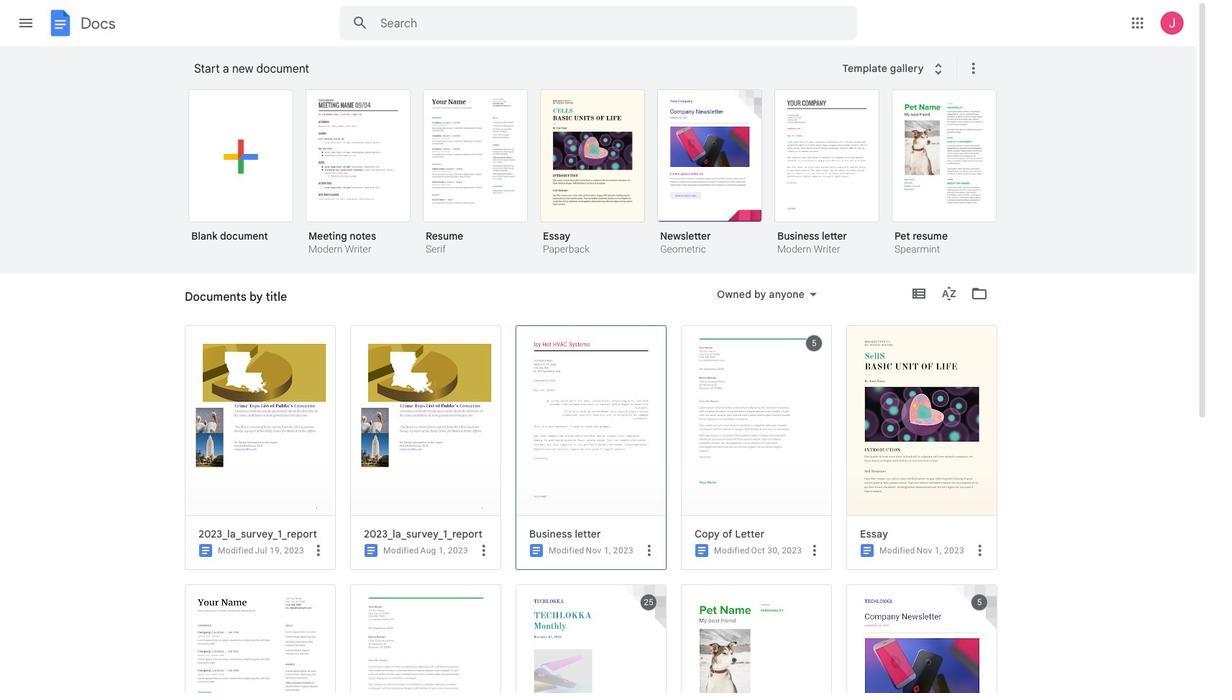 Task type: describe. For each thing, give the bounding box(es) containing it.
search image
[[346, 9, 375, 37]]

last opened by me aug 1, 2023 element
[[421, 545, 468, 556]]

last opened by me oct 30, 2023 element
[[752, 545, 803, 556]]

medium image for copy of letter google docs element
[[694, 542, 711, 559]]

more actions. popup button. image for 2023_la_survey_1_report google docs element related to last opened by me aug 1, 2023 element
[[476, 542, 493, 559]]

medium image for 2023_la_survey_1_report google docs element related to last opened by me aug 1, 2023 element
[[363, 542, 380, 559]]

medium image for business letter google docs element
[[528, 542, 545, 559]]

2023_la_survey_1_report google docs element for last opened by me aug 1, 2023 element
[[364, 527, 495, 540]]

0 vertical spatial heading
[[194, 46, 834, 92]]

last opened by me nov 1, 2023 element for business letter google docs element
[[586, 545, 634, 556]]

medium image for essay google docs element
[[859, 542, 877, 559]]

0 vertical spatial list box
[[189, 86, 1016, 274]]



Task type: vqa. For each thing, say whether or not it's contained in the screenshot.
Copy of Letter Google Docs element
yes



Task type: locate. For each thing, give the bounding box(es) containing it.
last opened by me nov 1, 2023 element down essay google docs element
[[917, 545, 965, 556]]

template gallery image
[[930, 60, 948, 78]]

0 horizontal spatial 2023_la_survey_1_report google docs element
[[199, 527, 330, 540]]

2023_la_survey_1_report google docs element for last opened by me jul 19, 2023 element
[[199, 527, 330, 540]]

medium image
[[363, 542, 380, 559], [528, 542, 545, 559]]

main menu image
[[17, 14, 35, 32]]

last opened by me nov 1, 2023 element
[[586, 545, 634, 556], [917, 545, 965, 556]]

more actions. popup button. image
[[972, 542, 989, 559]]

2 horizontal spatial medium image
[[859, 542, 877, 559]]

last opened by me nov 1, 2023 element for essay google docs element
[[917, 545, 965, 556]]

medium image
[[197, 542, 214, 559], [694, 542, 711, 559], [859, 542, 877, 559]]

2 horizontal spatial more actions. popup button. image
[[641, 542, 658, 559]]

last opened by me jul 19, 2023 element
[[255, 545, 304, 556]]

1 horizontal spatial medium image
[[694, 542, 711, 559]]

1 vertical spatial list box
[[185, 325, 1013, 693]]

1 vertical spatial heading
[[185, 273, 287, 320]]

option
[[189, 89, 294, 253], [306, 89, 411, 257], [423, 89, 528, 257], [540, 89, 646, 257], [658, 89, 763, 257], [775, 89, 880, 257], [892, 89, 997, 257], [185, 325, 336, 570], [350, 325, 502, 570], [516, 325, 667, 570], [681, 325, 833, 570], [847, 325, 998, 570]]

more actions. popup button. image right last opened by me aug 1, 2023 element
[[476, 542, 493, 559]]

2023_la_survey_1_report google docs element up last opened by me aug 1, 2023 element
[[364, 527, 495, 540]]

business letter google docs element
[[530, 527, 661, 540]]

heading
[[194, 46, 834, 92], [185, 273, 287, 320]]

1 2023_la_survey_1_report google docs element from the left
[[199, 527, 330, 540]]

medium image for 2023_la_survey_1_report google docs element associated with last opened by me jul 19, 2023 element
[[197, 542, 214, 559]]

1 horizontal spatial more actions. popup button. image
[[476, 542, 493, 559]]

more actions. popup button. image
[[310, 542, 327, 559], [476, 542, 493, 559], [641, 542, 658, 559]]

2 2023_la_survey_1_report google docs element from the left
[[364, 527, 495, 540]]

essay google docs element
[[861, 527, 992, 540]]

more actions. popup button. image right last opened by me jul 19, 2023 element
[[310, 542, 327, 559]]

1 horizontal spatial last opened by me nov 1, 2023 element
[[917, 545, 965, 556]]

more actions. popup button. image for 2023_la_survey_1_report google docs element associated with last opened by me jul 19, 2023 element
[[310, 542, 327, 559]]

2023_la_survey_1_report google docs element
[[199, 527, 330, 540], [364, 527, 495, 540]]

1 medium image from the left
[[197, 542, 214, 559]]

0 horizontal spatial last opened by me nov 1, 2023 element
[[586, 545, 634, 556]]

Search bar text field
[[381, 17, 822, 31]]

2023_la_survey_1_report google docs element up last opened by me jul 19, 2023 element
[[199, 527, 330, 540]]

None search field
[[340, 6, 858, 40]]

1 last opened by me nov 1, 2023 element from the left
[[586, 545, 634, 556]]

1 horizontal spatial 2023_la_survey_1_report google docs element
[[364, 527, 495, 540]]

2 medium image from the left
[[694, 542, 711, 559]]

list view image
[[911, 285, 928, 302]]

2 more actions. popup button. image from the left
[[476, 542, 493, 559]]

1 more actions. popup button. image from the left
[[310, 542, 327, 559]]

last opened by me nov 1, 2023 element down business letter google docs element
[[586, 545, 634, 556]]

2 last opened by me nov 1, 2023 element from the left
[[917, 545, 965, 556]]

0 horizontal spatial medium image
[[363, 542, 380, 559]]

copy of letter google docs element
[[695, 527, 826, 540]]

1 medium image from the left
[[363, 542, 380, 559]]

more actions. popup button. image down business letter google docs element
[[641, 542, 658, 559]]

0 horizontal spatial medium image
[[197, 542, 214, 559]]

more actions. popup button. image for business letter google docs element
[[641, 542, 658, 559]]

list box
[[189, 86, 1016, 274], [185, 325, 1013, 693]]

more actions. image
[[963, 60, 983, 77]]

3 more actions. popup button. image from the left
[[641, 542, 658, 559]]

0 horizontal spatial more actions. popup button. image
[[310, 542, 327, 559]]

3 medium image from the left
[[859, 542, 877, 559]]

2 medium image from the left
[[528, 542, 545, 559]]

1 horizontal spatial medium image
[[528, 542, 545, 559]]



